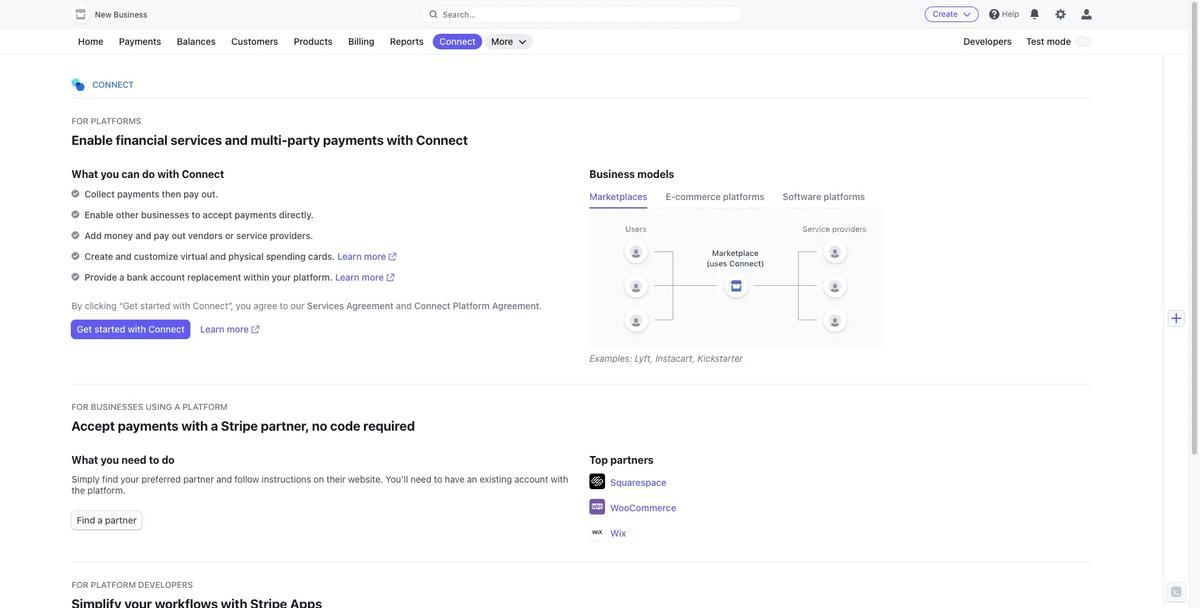 Task type: locate. For each thing, give the bounding box(es) containing it.
platform. right the
[[88, 485, 125, 496]]

0 vertical spatial business
[[114, 10, 147, 20]]

create for create
[[933, 9, 958, 19]]

simply
[[72, 474, 100, 485]]

payments
[[119, 36, 161, 47]]

platforms for software platforms
[[824, 191, 865, 202]]

your
[[272, 272, 291, 283], [121, 474, 139, 485]]

1 vertical spatial business
[[590, 168, 635, 180]]

payments down using
[[118, 419, 179, 434]]

0 vertical spatial pay
[[183, 189, 199, 200]]

do up preferred
[[162, 454, 175, 466]]

billing
[[348, 36, 374, 47]]

learn more for provide a bank account replacement within your platform.
[[335, 272, 384, 283]]

0 horizontal spatial need
[[121, 454, 146, 466]]

payments right party at the top left
[[323, 133, 384, 148]]

billing link
[[342, 34, 381, 49]]

0 vertical spatial partner
[[183, 474, 214, 485]]

1 vertical spatial partner
[[105, 515, 137, 526]]

to
[[192, 209, 200, 220], [280, 300, 288, 311], [149, 454, 159, 466], [434, 474, 442, 485]]

and up customize
[[135, 230, 151, 241]]

0 vertical spatial started
[[140, 300, 170, 311]]

learn up 'services agreement' link on the left of page
[[335, 272, 359, 283]]

platforms up financial
[[91, 116, 141, 126]]

with
[[387, 133, 413, 148], [157, 168, 179, 180], [173, 300, 190, 311], [128, 324, 146, 335], [181, 419, 208, 434], [551, 474, 568, 485]]

2 for from the top
[[72, 402, 88, 412]]

1 vertical spatial pay
[[154, 230, 169, 241]]

developers link
[[957, 34, 1019, 49]]

and left follow
[[216, 474, 232, 485]]

woocommerce link
[[610, 501, 676, 514]]

0 vertical spatial platform.
[[293, 272, 333, 283]]

0 horizontal spatial pay
[[154, 230, 169, 241]]

3 for from the top
[[72, 580, 88, 590]]

payments inside for businesses using a platform accept payments with a stripe partner, no code required
[[118, 419, 179, 434]]

more right cards. at the top
[[364, 251, 386, 262]]

1 horizontal spatial do
[[162, 454, 175, 466]]

1 vertical spatial learn more link
[[335, 271, 394, 284]]

businesses up accept
[[91, 402, 143, 412]]

and up replacement
[[210, 251, 226, 262]]

directly.
[[279, 209, 314, 220]]

0 horizontal spatial create
[[85, 251, 113, 262]]

business
[[114, 10, 147, 20], [590, 168, 635, 180]]

1 vertical spatial learn
[[335, 272, 359, 283]]

platform. inside simply find your preferred partner and follow instructions on their website. you'll need to have an existing account with the platform.
[[88, 485, 125, 496]]

learn more link up 'services agreement' link on the left of page
[[335, 271, 394, 284]]

models
[[637, 168, 674, 180]]

customers
[[231, 36, 278, 47]]

for inside the 'for platforms enable financial services and multi-party payments with connect'
[[72, 116, 88, 126]]

enable inside the 'for platforms enable financial services and multi-party payments with connect'
[[72, 133, 113, 148]]

platform inside for businesses using a platform accept payments with a stripe partner, no code required
[[182, 402, 228, 412]]

do
[[142, 168, 155, 180], [162, 454, 175, 466]]

1 vertical spatial for
[[72, 402, 88, 412]]

learn more link
[[338, 250, 397, 263], [335, 271, 394, 284], [200, 323, 259, 336]]

test
[[1026, 36, 1045, 47]]

instacart,
[[656, 353, 695, 364]]

learn more link down connect",
[[200, 323, 259, 336]]

account right existing
[[515, 474, 548, 485]]

learn more down connect",
[[200, 324, 249, 335]]

multi-
[[251, 133, 288, 148]]

started inside button
[[94, 324, 125, 335]]

2 agreement from the left
[[492, 300, 539, 311]]

1 vertical spatial platform.
[[88, 485, 125, 496]]

home link
[[72, 34, 110, 49]]

1 horizontal spatial account
[[515, 474, 548, 485]]

platform left developers
[[91, 580, 136, 590]]

account down customize
[[150, 272, 185, 283]]

learn more up 'services agreement' link on the left of page
[[335, 272, 384, 283]]

account inside simply find your preferred partner and follow instructions on their website. you'll need to have an existing account with the platform.
[[515, 474, 548, 485]]

business right the new
[[114, 10, 147, 20]]

with inside simply find your preferred partner and follow instructions on their website. you'll need to have an existing account with the platform.
[[551, 474, 568, 485]]

2 vertical spatial for
[[72, 580, 88, 590]]

find a partner
[[77, 515, 137, 526]]

learn more link right cards. at the top
[[338, 250, 397, 263]]

1 vertical spatial enable
[[85, 209, 113, 220]]

more for create and customize virtual and physical spending cards.
[[364, 251, 386, 262]]

1 vertical spatial started
[[94, 324, 125, 335]]

follow
[[235, 474, 259, 485]]

you left can
[[101, 168, 119, 180]]

connect link
[[433, 34, 482, 49]]

enable left financial
[[72, 133, 113, 148]]

using
[[145, 402, 172, 412]]

pay left out.
[[183, 189, 199, 200]]

to left have
[[434, 474, 442, 485]]

0 horizontal spatial your
[[121, 474, 139, 485]]

0 vertical spatial what
[[72, 168, 98, 180]]

create inside button
[[933, 9, 958, 19]]

platform up stripe
[[182, 402, 228, 412]]

1 for from the top
[[72, 116, 88, 126]]

and right 'services agreement' link on the left of page
[[396, 300, 412, 311]]

agreement right platform
[[492, 300, 539, 311]]

1 vertical spatial more
[[362, 272, 384, 283]]

squarespace
[[610, 477, 667, 488]]

1 vertical spatial account
[[515, 474, 548, 485]]

1 vertical spatial what
[[72, 454, 98, 466]]

do right can
[[142, 168, 155, 180]]

0 horizontal spatial business
[[114, 10, 147, 20]]

platforms right software
[[824, 191, 865, 202]]

payments
[[323, 133, 384, 148], [117, 189, 159, 200], [235, 209, 277, 220], [118, 419, 179, 434]]

businesses down then
[[141, 209, 189, 220]]

1 horizontal spatial need
[[411, 474, 432, 485]]

reports link
[[384, 34, 430, 49]]

2 vertical spatial more
[[227, 324, 249, 335]]

a right using
[[174, 402, 180, 412]]

1 horizontal spatial your
[[272, 272, 291, 283]]

create up provide
[[85, 251, 113, 262]]

account
[[150, 272, 185, 283], [515, 474, 548, 485]]

squarespace link
[[610, 476, 667, 489]]

agreement right services at the left
[[346, 300, 394, 311]]

2 horizontal spatial platforms
[[824, 191, 865, 202]]

partner right find
[[105, 515, 137, 526]]

and
[[225, 133, 248, 148], [135, 230, 151, 241], [116, 251, 132, 262], [210, 251, 226, 262], [396, 300, 412, 311], [216, 474, 232, 485]]

out.
[[201, 189, 218, 200]]

products
[[294, 36, 333, 47]]

a right find
[[98, 515, 103, 526]]

0 vertical spatial create
[[933, 9, 958, 19]]

platforms right commerce
[[723, 191, 765, 202]]

0 horizontal spatial platform
[[91, 580, 136, 590]]

1 horizontal spatial agreement
[[492, 300, 539, 311]]

marketplaces
[[590, 191, 648, 202]]

you left the agree
[[236, 300, 251, 311]]

platform. down cards. at the top
[[293, 272, 333, 283]]

pay left the out
[[154, 230, 169, 241]]

more up 'services agreement' link on the left of page
[[362, 272, 384, 283]]

1 vertical spatial your
[[121, 474, 139, 485]]

2 vertical spatial learn more
[[200, 324, 249, 335]]

more down connect",
[[227, 324, 249, 335]]

need
[[121, 454, 146, 466], [411, 474, 432, 485]]

clicking
[[85, 300, 117, 311]]

1 horizontal spatial create
[[933, 9, 958, 19]]

for for accept payments with a stripe partner, no code required
[[72, 402, 88, 412]]

learn down connect",
[[200, 324, 224, 335]]

Search… text field
[[422, 6, 741, 22]]

notifications image
[[1030, 9, 1040, 20]]

1 horizontal spatial platform
[[182, 402, 228, 412]]

create up developers link
[[933, 9, 958, 19]]

partner right preferred
[[183, 474, 214, 485]]

2 vertical spatial learn more link
[[200, 323, 259, 336]]

what
[[72, 168, 98, 180], [72, 454, 98, 466]]

0 horizontal spatial started
[[94, 324, 125, 335]]

0 horizontal spatial account
[[150, 272, 185, 283]]

learn more right cards. at the top
[[338, 251, 386, 262]]

0 horizontal spatial do
[[142, 168, 155, 180]]

accept
[[203, 209, 232, 220]]

started right "get
[[140, 300, 170, 311]]

1 horizontal spatial pay
[[183, 189, 199, 200]]

1 horizontal spatial partner
[[183, 474, 214, 485]]

1 what from the top
[[72, 168, 98, 180]]

2 what from the top
[[72, 454, 98, 466]]

kickstarter
[[698, 353, 743, 364]]

new
[[95, 10, 112, 20]]

your down the spending
[[272, 272, 291, 283]]

platform
[[453, 300, 490, 311]]

software
[[783, 191, 821, 202]]

platform business models examples tab list
[[590, 188, 883, 209]]

payments up service
[[235, 209, 277, 220]]

payments inside the 'for platforms enable financial services and multi-party payments with connect'
[[323, 133, 384, 148]]

for inside for businesses using a platform accept payments with a stripe partner, no code required
[[72, 402, 88, 412]]

1 vertical spatial businesses
[[91, 402, 143, 412]]

0 vertical spatial learn
[[338, 251, 362, 262]]

0 vertical spatial need
[[121, 454, 146, 466]]

0 vertical spatial do
[[142, 168, 155, 180]]

you'll
[[386, 474, 408, 485]]

partner inside simply find your preferred partner and follow instructions on their website. you'll need to have an existing account with the platform.
[[183, 474, 214, 485]]

mode
[[1047, 36, 1071, 47]]

partners
[[611, 454, 654, 466]]

0 vertical spatial learn more
[[338, 251, 386, 262]]

you up find
[[101, 454, 119, 466]]

e-
[[666, 191, 675, 202]]

more
[[364, 251, 386, 262], [362, 272, 384, 283], [227, 324, 249, 335]]

2 vertical spatial you
[[101, 454, 119, 466]]

to up add money and pay out vendors or service providers.
[[192, 209, 200, 220]]

1 horizontal spatial platform.
[[293, 272, 333, 283]]

what up simply
[[72, 454, 98, 466]]

what up collect
[[72, 168, 98, 180]]

1 vertical spatial need
[[411, 474, 432, 485]]

0 vertical spatial you
[[101, 168, 119, 180]]

0 vertical spatial platform
[[182, 402, 228, 412]]

website.
[[348, 474, 383, 485]]

you
[[101, 168, 119, 180], [236, 300, 251, 311], [101, 454, 119, 466]]

what for enable financial services and multi-party payments with connect
[[72, 168, 98, 180]]

1 vertical spatial platform
[[91, 580, 136, 590]]

Search… search field
[[422, 6, 741, 22]]

0 horizontal spatial agreement
[[346, 300, 394, 311]]

find
[[102, 474, 118, 485]]

0 vertical spatial learn more link
[[338, 250, 397, 263]]

1 vertical spatial learn more
[[335, 272, 384, 283]]

collect
[[85, 189, 115, 200]]

0 horizontal spatial platform.
[[88, 485, 125, 496]]

business up "marketplaces"
[[590, 168, 635, 180]]

or
[[225, 230, 234, 241]]

can
[[121, 168, 140, 180]]

customers link
[[225, 34, 285, 49]]

lyft,
[[635, 353, 653, 364]]

search…
[[443, 9, 476, 19]]

0 horizontal spatial platforms
[[91, 116, 141, 126]]

1 vertical spatial create
[[85, 251, 113, 262]]

1 vertical spatial do
[[162, 454, 175, 466]]

0 vertical spatial for
[[72, 116, 88, 126]]

then
[[162, 189, 181, 200]]

platforms inside the 'for platforms enable financial services and multi-party payments with connect'
[[91, 116, 141, 126]]

0 vertical spatial more
[[364, 251, 386, 262]]

enable down collect
[[85, 209, 113, 220]]

services
[[307, 300, 344, 311]]

software platforms button
[[783, 188, 873, 209]]

learn for cards.
[[338, 251, 362, 262]]

platform
[[182, 402, 228, 412], [91, 580, 136, 590]]

started down clicking
[[94, 324, 125, 335]]

need up preferred
[[121, 454, 146, 466]]

0 vertical spatial enable
[[72, 133, 113, 148]]

your right find
[[121, 474, 139, 485]]

learn right cards. at the top
[[338, 251, 362, 262]]

what you need to do
[[72, 454, 175, 466]]

software platforms
[[783, 191, 865, 202]]

get started with connect
[[77, 324, 185, 335]]

business inside button
[[114, 10, 147, 20]]

cards.
[[308, 251, 335, 262]]

examples: lyft, instacart, kickstarter
[[590, 353, 743, 364]]

business models
[[590, 168, 674, 180]]

what you can do with connect
[[72, 168, 224, 180]]

businesses
[[141, 209, 189, 220], [91, 402, 143, 412]]

and left multi-
[[225, 133, 248, 148]]

need right you'll
[[411, 474, 432, 485]]

no
[[312, 419, 327, 434]]



Task type: vqa. For each thing, say whether or not it's contained in the screenshot.
Test Mode
yes



Task type: describe. For each thing, give the bounding box(es) containing it.
wix link
[[610, 527, 626, 540]]

get started with connect button
[[72, 320, 190, 339]]

products link
[[287, 34, 339, 49]]

accept
[[72, 419, 115, 434]]

more button
[[485, 34, 533, 49]]

connect",
[[193, 300, 233, 311]]

e-commerce platforms
[[666, 191, 765, 202]]

businesses inside for businesses using a platform accept payments with a stripe partner, no code required
[[91, 402, 143, 412]]

developers
[[138, 580, 193, 590]]

have
[[445, 474, 465, 485]]

0 vertical spatial your
[[272, 272, 291, 283]]

connect platform agreement link
[[414, 300, 539, 311]]

with inside the 'for platforms enable financial services and multi-party payments with connect'
[[387, 133, 413, 148]]

top
[[590, 454, 608, 466]]

within
[[244, 272, 269, 283]]

1 vertical spatial you
[[236, 300, 251, 311]]

create and customize virtual and physical spending cards.
[[85, 251, 335, 262]]

agree
[[253, 300, 277, 311]]

get
[[77, 324, 92, 335]]

marketplaces button
[[590, 188, 655, 209]]

out
[[172, 230, 186, 241]]

existing
[[480, 474, 512, 485]]

to left our
[[280, 300, 288, 311]]

find a partner link
[[72, 512, 142, 530]]

learn more for create and customize virtual and physical spending cards.
[[338, 251, 386, 262]]

a left bank
[[119, 272, 124, 283]]

the
[[72, 485, 85, 496]]

customize
[[134, 251, 178, 262]]

payments link
[[113, 34, 168, 49]]

create button
[[925, 7, 979, 22]]

to up preferred
[[149, 454, 159, 466]]

platforms for for platforms enable financial services and multi-party payments with connect
[[91, 116, 141, 126]]

financial
[[116, 133, 168, 148]]

new business button
[[72, 5, 160, 23]]

2 vertical spatial learn
[[200, 324, 224, 335]]

create for create and customize virtual and physical spending cards.
[[85, 251, 113, 262]]

wix
[[610, 527, 626, 539]]

1 horizontal spatial started
[[140, 300, 170, 311]]

help
[[1002, 9, 1019, 19]]

stripe
[[221, 419, 258, 434]]

a left stripe
[[211, 419, 218, 434]]

more
[[491, 36, 513, 47]]

your inside simply find your preferred partner and follow instructions on their website. you'll need to have an existing account with the platform.
[[121, 474, 139, 485]]

balances link
[[170, 34, 222, 49]]

"get
[[119, 300, 138, 311]]

partner,
[[261, 419, 309, 434]]

1 horizontal spatial business
[[590, 168, 635, 180]]

vendors
[[188, 230, 223, 241]]

learn more link for cards.
[[338, 250, 397, 263]]

bank
[[127, 272, 148, 283]]

commerce
[[675, 191, 721, 202]]

new business
[[95, 10, 147, 20]]

instructions
[[262, 474, 311, 485]]

for for enable financial services and multi-party payments with connect
[[72, 116, 88, 126]]

learn for platform.
[[335, 272, 359, 283]]

enable other businesses to accept payments directly.
[[85, 209, 314, 220]]

provide a bank account replacement within your platform.
[[85, 272, 333, 283]]

find
[[77, 515, 95, 526]]

with inside for businesses using a platform accept payments with a stripe partner, no code required
[[181, 419, 208, 434]]

money
[[104, 230, 133, 241]]

collect payments then pay out.
[[85, 189, 218, 200]]

reports
[[390, 36, 424, 47]]

physical
[[228, 251, 264, 262]]

services
[[171, 133, 222, 148]]

payments down can
[[117, 189, 159, 200]]

required
[[363, 419, 415, 434]]

replacement
[[187, 272, 241, 283]]

by clicking "get started with connect", you agree to our services agreement and connect platform agreement .
[[72, 300, 542, 311]]

an
[[467, 474, 477, 485]]

pay for out
[[154, 230, 169, 241]]

1 horizontal spatial platforms
[[723, 191, 765, 202]]

add
[[85, 230, 102, 241]]

0 vertical spatial account
[[150, 272, 185, 283]]

add money and pay out vendors or service providers.
[[85, 230, 313, 241]]

balances
[[177, 36, 216, 47]]

examples:
[[590, 353, 632, 364]]

and inside the 'for platforms enable financial services and multi-party payments with connect'
[[225, 133, 248, 148]]

services agreement link
[[307, 300, 394, 311]]

for businesses using a platform accept payments with a stripe partner, no code required
[[72, 402, 415, 434]]

providers.
[[270, 230, 313, 241]]

connect inside button
[[148, 324, 185, 335]]

connect inside the 'for platforms enable financial services and multi-party payments with connect'
[[416, 133, 468, 148]]

learn more link for platform.
[[335, 271, 394, 284]]

code
[[330, 419, 360, 434]]

service
[[236, 230, 268, 241]]

0 vertical spatial businesses
[[141, 209, 189, 220]]

for platforms enable financial services and multi-party payments with connect
[[72, 116, 468, 148]]

more for provide a bank account replacement within your platform.
[[362, 272, 384, 283]]

test mode
[[1026, 36, 1071, 47]]

provide
[[85, 272, 117, 283]]

you for services
[[101, 168, 119, 180]]

with inside button
[[128, 324, 146, 335]]

you for platform
[[101, 454, 119, 466]]

0 horizontal spatial partner
[[105, 515, 137, 526]]

and down money
[[116, 251, 132, 262]]

connect
[[92, 79, 134, 90]]

top partners
[[590, 454, 654, 466]]

other
[[116, 209, 139, 220]]

pay for out.
[[183, 189, 199, 200]]

developers
[[964, 36, 1012, 47]]

need inside simply find your preferred partner and follow instructions on their website. you'll need to have an existing account with the platform.
[[411, 474, 432, 485]]

to inside simply find your preferred partner and follow instructions on their website. you'll need to have an existing account with the platform.
[[434, 474, 442, 485]]

1 agreement from the left
[[346, 300, 394, 311]]

spending
[[266, 251, 306, 262]]

help button
[[984, 4, 1024, 25]]

what for accept payments with a stripe partner, no code required
[[72, 454, 98, 466]]

by
[[72, 300, 82, 311]]

woocommerce
[[610, 502, 676, 513]]

party
[[288, 133, 320, 148]]

our
[[291, 300, 305, 311]]

simply find your preferred partner and follow instructions on their website. you'll need to have an existing account with the platform.
[[72, 474, 568, 496]]

and inside simply find your preferred partner and follow instructions on their website. you'll need to have an existing account with the platform.
[[216, 474, 232, 485]]

home
[[78, 36, 103, 47]]



